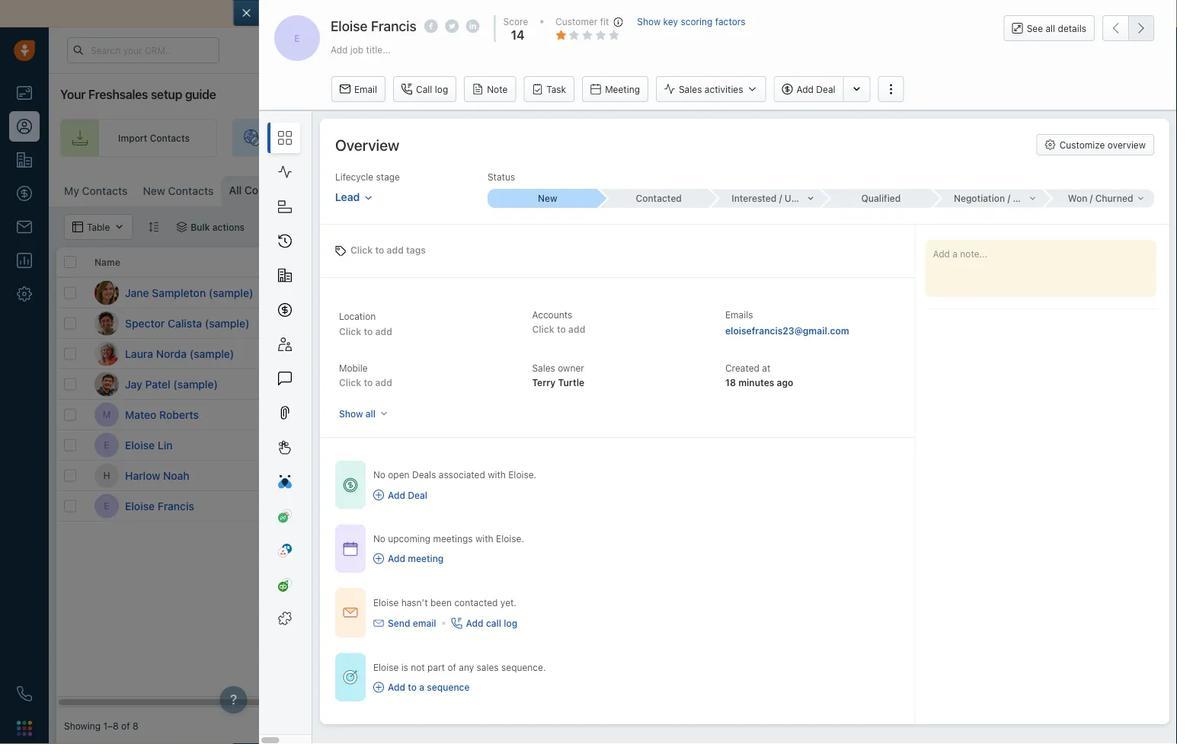 Task type: locate. For each thing, give the bounding box(es) containing it.
customize for customize table
[[864, 184, 911, 194]]

janesampleton@gmail.com link
[[293, 285, 408, 301]]

0 horizontal spatial qualified
[[861, 193, 901, 204]]

to inside location click to add
[[364, 326, 373, 337]]

1 vertical spatial sales
[[864, 257, 888, 267]]

+ left sales owner terry turtle
[[521, 379, 527, 390]]

sales left "activities"
[[679, 84, 702, 94]]

0 horizontal spatial francis
[[158, 500, 194, 512]]

press space to select this row. row containing janesampleton@gmail.com
[[285, 278, 1177, 309]]

sales up 14
[[513, 7, 540, 20]]

to right minutes on the bottom right
[[782, 379, 790, 390]]

1 vertical spatial status
[[978, 257, 1007, 267]]

1 terry turtle from the top
[[882, 288, 932, 298]]

press space to select this row. row containing eloise francis
[[56, 491, 285, 522]]

spector calista (sample) link
[[125, 316, 249, 331]]

5 terry turtle from the top
[[882, 409, 932, 420]]

been
[[430, 597, 452, 608]]

task for jaypatelsample@gmail.com
[[549, 379, 567, 390]]

click down mobile
[[339, 377, 361, 388]]

in
[[316, 133, 324, 143]]

add job title...
[[331, 45, 391, 55]]

1 horizontal spatial all
[[474, 7, 486, 20]]

sales for pipelin
[[1123, 133, 1146, 143]]

task
[[547, 84, 566, 94]]

sales inside sales owner terry turtle
[[532, 363, 555, 374]]

email
[[413, 618, 436, 629]]

1 horizontal spatial owner
[[891, 257, 918, 267]]

2 horizontal spatial import
[[974, 184, 1003, 194]]

eloise francis up title...
[[331, 18, 417, 34]]

3 terry turtle from the top
[[882, 349, 932, 359]]

3 task from the top
[[549, 470, 567, 481]]

add down lauranordasample@gmail.com link
[[375, 377, 392, 388]]

status up new link
[[488, 172, 515, 182]]

import contacts group
[[953, 176, 1079, 202]]

your for all
[[488, 7, 511, 20]]

0 vertical spatial e
[[294, 33, 300, 43]]

jaypatelsample@gmail.com link
[[293, 376, 410, 393]]

add deal inside add deal link
[[388, 490, 427, 501]]

show down jaypatelsample@gmail.com link
[[339, 409, 363, 419]]

bring in website leads
[[290, 133, 387, 143]]

container_wx8msf4aqz5i3rn1 image inside add deal link
[[373, 490, 384, 501]]

1 horizontal spatial of
[[448, 662, 456, 673]]

no left upcoming
[[373, 533, 385, 544]]

1 horizontal spatial your
[[1101, 133, 1121, 143]]

0 vertical spatial status
[[488, 172, 515, 182]]

see all details button
[[1004, 15, 1095, 41]]

eloise. right associated
[[508, 470, 537, 481]]

15 grid
[[56, 248, 1177, 708]]

emails up created
[[725, 310, 753, 320]]

j image
[[94, 281, 119, 305]]

1 vertical spatial show
[[339, 409, 363, 419]]

1 vertical spatial sales
[[1123, 133, 1146, 143]]

acme inc (sample) link
[[1093, 349, 1173, 359]]

francis inside overview dialog
[[371, 18, 417, 34]]

1 vertical spatial eloisefrancis23@gmail.com link
[[293, 498, 411, 514]]

part
[[428, 662, 445, 673]]

1 vertical spatial add deal
[[388, 490, 427, 501]]

new contacts
[[143, 185, 214, 197]]

1 vertical spatial qualified
[[995, 288, 1033, 298]]

eloise francis link
[[125, 499, 194, 514]]

all right see
[[1046, 23, 1055, 34]]

press space to select this row. row containing eloisefrancis23@gmail.com
[[285, 491, 1177, 522]]

0 vertical spatial eloisefrancis23@gmail.com link
[[725, 323, 849, 338]]

0 vertical spatial all
[[474, 7, 486, 20]]

0 horizontal spatial all
[[366, 409, 376, 419]]

email button
[[331, 76, 386, 102]]

stage
[[376, 172, 400, 182]]

(sample) for jay patel (sample)
[[173, 378, 218, 390]]

with right associated
[[488, 470, 506, 481]]

0 vertical spatial sales
[[679, 84, 702, 94]]

turtle for jaypatelsample@gmail.com
[[907, 379, 932, 390]]

1 horizontal spatial sales
[[513, 7, 540, 20]]

terry turtle for eloiselin621@gmail.com
[[882, 440, 932, 451]]

15 row group
[[285, 278, 1177, 522]]

1 vertical spatial eloisefrancis23@gmail.com
[[293, 499, 411, 510]]

1 horizontal spatial status
[[978, 257, 1007, 267]]

container_wx8msf4aqz5i3rn1 image inside the customize table button
[[850, 184, 860, 194]]

6 terry turtle from the top
[[882, 440, 932, 451]]

deal inside button
[[816, 84, 836, 94]]

0 horizontal spatial log
[[435, 84, 448, 94]]

twitter circled image
[[445, 18, 459, 34]]

add inside mobile click to add
[[375, 377, 392, 388]]

container_wx8msf4aqz5i3rn1 image left "bulk"
[[176, 222, 187, 232]]

1 vertical spatial your
[[1101, 133, 1121, 143]]

1 vertical spatial import contacts
[[974, 184, 1045, 194]]

sales down qualified link
[[864, 257, 888, 267]]

acme
[[1093, 349, 1117, 359]]

to right deals
[[439, 469, 448, 480]]

created
[[725, 363, 760, 374]]

add inside button
[[797, 84, 814, 94]]

customize overview
[[1060, 139, 1146, 150]]

of left any
[[448, 662, 456, 673]]

2 no from the top
[[373, 533, 385, 544]]

harlow noah link
[[125, 468, 190, 483]]

owner inside sales owner terry turtle
[[558, 363, 584, 374]]

won / churned link
[[1043, 189, 1154, 208]]

eloisefrancis23@gmail.com inside 15 row group
[[293, 499, 411, 510]]

1 horizontal spatial eloise francis
[[331, 18, 417, 34]]

my contacts
[[64, 185, 128, 197]]

1 vertical spatial owner
[[558, 363, 584, 374]]

2 task from the top
[[549, 379, 567, 390]]

details
[[1058, 23, 1087, 34]]

1 vertical spatial + add task
[[521, 379, 567, 390]]

+ add task for spectorcalista@gmail.com
[[521, 318, 567, 329]]

(sample) right 'calista'
[[205, 317, 249, 330]]

(sample) for spector calista (sample)
[[205, 317, 249, 330]]

0 horizontal spatial add deal
[[388, 490, 427, 501]]

see all details
[[1027, 23, 1087, 34]]

1 horizontal spatial add deal
[[797, 84, 836, 94]]

lauranordasample@gmail.com link
[[293, 346, 422, 362]]

to down no open deals associated with eloise.
[[439, 499, 448, 510]]

e inside dialog
[[294, 33, 300, 43]]

8
[[133, 721, 138, 731]]

add deal button
[[774, 76, 843, 102]]

with right 'meetings' at the left of the page
[[475, 533, 493, 544]]

terry inside sales owner terry turtle
[[532, 377, 556, 388]]

(sample)
[[209, 286, 253, 299], [1141, 288, 1177, 298], [205, 317, 249, 330], [1136, 318, 1174, 329], [190, 347, 234, 360], [1135, 349, 1173, 359], [173, 378, 218, 390]]

1 horizontal spatial new
[[538, 193, 557, 204]]

0 vertical spatial import
[[438, 7, 471, 20]]

1 vertical spatial eloise francis
[[125, 500, 194, 512]]

import all your sales data link
[[438, 7, 567, 20]]

owner down the accounts click to add
[[558, 363, 584, 374]]

associated
[[439, 470, 485, 481]]

0 horizontal spatial import contacts
[[118, 133, 190, 143]]

/ left lost
[[1008, 193, 1011, 204]]

2 terry turtle from the top
[[882, 318, 932, 329]]

0 horizontal spatial emails
[[293, 257, 322, 267]]

sales inside 15 grid
[[864, 257, 888, 267]]

add up add deal link
[[450, 469, 466, 480]]

deals
[[412, 470, 436, 481]]

eloise francis down harlow noah link
[[125, 500, 194, 512]]

container_wx8msf4aqz5i3rn1 image left the is
[[343, 670, 358, 685]]

terry turtle for mateoroberts871@gmail.com
[[882, 409, 932, 420]]

0 vertical spatial francis
[[371, 18, 417, 34]]

qualified inside 15 row group
[[995, 288, 1033, 298]]

customize inside button
[[1060, 139, 1105, 150]]

press space to select this row. row containing eloise lin
[[56, 430, 285, 461]]

showing
[[64, 721, 101, 731]]

customize
[[1060, 139, 1105, 150], [864, 184, 911, 194]]

hasn't
[[401, 597, 428, 608]]

add meeting link
[[373, 552, 524, 565]]

emails inside 15 grid
[[293, 257, 322, 267]]

add down accounts
[[568, 324, 585, 335]]

show for show key scoring factors
[[637, 16, 661, 27]]

1 all contacts button from the left
[[221, 176, 334, 206]]

1 + add task from the top
[[521, 318, 567, 329]]

lifecycle stage
[[335, 172, 400, 182]]

francis
[[371, 18, 417, 34], [158, 500, 194, 512]]

(sample) for jane sampleton (sample)
[[209, 286, 253, 299]]

0 vertical spatial + add task
[[521, 318, 567, 329]]

import for import contacts 'button'
[[974, 184, 1003, 194]]

emails for emails eloisefrancis23@gmail.com
[[725, 310, 753, 320]]

interested / unqualified
[[732, 193, 835, 204]]

customize for customize overview
[[1060, 139, 1105, 150]]

customize inside button
[[864, 184, 911, 194]]

1 horizontal spatial show
[[637, 16, 661, 27]]

/ right won
[[1090, 193, 1093, 204]]

terry for jaypatelsample@gmail.com
[[882, 379, 905, 390]]

1 / from the left
[[779, 193, 782, 204]]

turtle for lauranordasample@gmail.com
[[907, 349, 932, 359]]

contacted
[[636, 193, 682, 204]]

click up deals
[[415, 438, 436, 449]]

click down accounts
[[532, 324, 554, 335]]

start
[[672, 7, 696, 20]]

qualified inside qualified link
[[861, 193, 901, 204]]

0 horizontal spatial import
[[118, 133, 147, 143]]

sequence.
[[501, 662, 546, 673]]

interested
[[732, 193, 777, 204]]

e for eloise francis
[[104, 501, 109, 512]]

/
[[779, 193, 782, 204], [1008, 193, 1011, 204], [1090, 193, 1093, 204]]

container_wx8msf4aqz5i3rn1 image inside add meeting link
[[373, 553, 384, 564]]

1 vertical spatial emails
[[725, 310, 753, 320]]

+ click to add
[[750, 318, 809, 329], [750, 379, 809, 390], [407, 438, 466, 449], [407, 469, 466, 480]]

to up no open deals associated with eloise.
[[439, 438, 448, 449]]

0 vertical spatial customize
[[1060, 139, 1105, 150]]

score 14
[[503, 16, 528, 42]]

press space to select this row. row containing mateo roberts
[[56, 400, 285, 430]]

import for the import contacts link
[[118, 133, 147, 143]]

jane sampleton (sample)
[[125, 286, 253, 299]]

0 vertical spatial of
[[448, 662, 456, 673]]

1 vertical spatial of
[[121, 721, 130, 731]]

+ right associated
[[521, 470, 527, 481]]

+ click to add up the at
[[750, 318, 809, 329]]

s image
[[94, 311, 119, 336]]

data
[[542, 7, 565, 20]]

1 horizontal spatial sales
[[679, 84, 702, 94]]

to down mobile
[[364, 377, 373, 388]]

+ down created
[[750, 379, 756, 390]]

2 vertical spatial + add task
[[521, 470, 567, 481]]

click up the janesampleton@gmail.com
[[350, 245, 373, 256]]

3 + add task from the top
[[521, 470, 567, 481]]

1 vertical spatial customize
[[864, 184, 911, 194]]

noah
[[163, 469, 190, 482]]

new for new
[[538, 193, 557, 204]]

1 horizontal spatial log
[[504, 618, 517, 629]]

container_wx8msf4aqz5i3rn1 image
[[176, 222, 187, 232], [343, 478, 358, 493], [343, 670, 358, 685]]

freshworks switcher image
[[17, 721, 32, 736]]

terry for lauranordasample@gmail.com
[[882, 349, 905, 359]]

1 vertical spatial e
[[104, 440, 109, 451]]

0 horizontal spatial owner
[[558, 363, 584, 374]]

your inside "link"
[[1101, 133, 1121, 143]]

show left key
[[637, 16, 661, 27]]

2 vertical spatial container_wx8msf4aqz5i3rn1 image
[[343, 670, 358, 685]]

to down location
[[364, 326, 373, 337]]

0 horizontal spatial sales
[[477, 662, 499, 673]]

press space to select this row. row
[[56, 278, 285, 309], [285, 278, 1177, 309], [56, 309, 285, 339], [285, 309, 1177, 339], [56, 339, 285, 370], [285, 339, 1177, 370], [56, 370, 285, 400], [285, 370, 1177, 400], [56, 400, 285, 430], [285, 400, 1177, 430], [56, 430, 285, 461], [285, 430, 1177, 461], [56, 461, 285, 491], [285, 461, 1177, 491], [56, 491, 285, 522], [285, 491, 1177, 522]]

2 horizontal spatial /
[[1090, 193, 1093, 204]]

turtle for mateoroberts871@gmail.com
[[907, 409, 932, 420]]

all contacts
[[229, 184, 290, 197]]

2 vertical spatial all
[[366, 409, 376, 419]]

cell
[[399, 309, 514, 338], [399, 339, 514, 369], [971, 339, 1085, 369], [399, 370, 514, 399], [971, 370, 1085, 399], [399, 400, 514, 430], [514, 400, 628, 430], [628, 400, 742, 430], [742, 400, 856, 430], [971, 400, 1085, 430], [971, 430, 1085, 460], [628, 461, 742, 491], [742, 461, 856, 491], [971, 461, 1085, 491], [514, 491, 628, 521], [628, 491, 742, 521], [742, 491, 856, 521], [971, 491, 1085, 521]]

container_wx8msf4aqz5i3rn1 image
[[850, 184, 860, 194], [373, 490, 384, 501], [343, 541, 358, 556], [373, 553, 384, 564], [343, 606, 358, 621], [373, 618, 384, 629], [451, 618, 462, 629], [373, 682, 384, 693]]

sales for sales activities
[[679, 84, 702, 94]]

eloise. right 'meetings' at the left of the page
[[496, 533, 524, 544]]

sales inside "link"
[[1123, 133, 1146, 143]]

task
[[549, 318, 567, 329], [549, 379, 567, 390], [549, 470, 567, 481]]

row group
[[56, 278, 285, 522]]

import contacts link
[[60, 119, 217, 157]]

techcave (sample)
[[1093, 318, 1174, 329]]

Search your CRM... text field
[[67, 37, 219, 63]]

+ left accounts
[[521, 318, 527, 329]]

container_wx8msf4aqz5i3rn1 image for send email
[[373, 618, 384, 629]]

1 vertical spatial deal
[[408, 490, 427, 501]]

emails down the by
[[293, 257, 322, 267]]

turtle for janesampleton@gmail.com
[[907, 288, 932, 298]]

(sample) right inc
[[1135, 349, 1173, 359]]

0 vertical spatial add deal
[[797, 84, 836, 94]]

0 vertical spatial your
[[488, 7, 511, 20]]

linkedin circled image
[[466, 18, 480, 34]]

0 vertical spatial no
[[373, 470, 385, 481]]

container_wx8msf4aqz5i3rn1 image for add to a sequence
[[373, 682, 384, 693]]

2 / from the left
[[1008, 193, 1011, 204]]

harlow noah
[[125, 469, 190, 482]]

francis up title...
[[371, 18, 417, 34]]

eloisefrancis23@gmail.com inside overview dialog
[[725, 325, 849, 336]]

1 vertical spatial log
[[504, 618, 517, 629]]

0 horizontal spatial eloise francis
[[125, 500, 194, 512]]

overview dialog
[[233, 0, 1177, 744]]

eloisefrancis23@gmail.com up the at
[[725, 325, 849, 336]]

freshsales
[[88, 87, 148, 102]]

click down location
[[339, 326, 361, 337]]

import contacts for the import contacts link
[[118, 133, 190, 143]]

to down accounts
[[557, 324, 566, 335]]

(sample) down the laura norda (sample) link
[[173, 378, 218, 390]]

note
[[487, 84, 508, 94]]

owner
[[891, 257, 918, 267], [558, 363, 584, 374]]

contacts
[[150, 133, 190, 143], [1005, 184, 1045, 194], [245, 184, 290, 197], [82, 185, 128, 197], [168, 185, 214, 197]]

turtle for eloiselin621@gmail.com
[[907, 440, 932, 451]]

import inside 'button'
[[974, 184, 1003, 194]]

a
[[419, 682, 424, 693]]

add inside the accounts click to add
[[568, 324, 585, 335]]

to left the start
[[659, 7, 669, 20]]

click inside the accounts click to add
[[532, 324, 554, 335]]

no
[[373, 470, 385, 481], [373, 533, 385, 544]]

0 vertical spatial sales
[[513, 7, 540, 20]]

1 vertical spatial container_wx8msf4aqz5i3rn1 image
[[343, 478, 358, 493]]

0 vertical spatial qualified
[[861, 193, 901, 204]]

add down location
[[375, 326, 392, 337]]

eloisefrancis23@gmail.com down 'harlownoah1@gmail.com' "link"
[[293, 499, 411, 510]]

/ for interested
[[779, 193, 782, 204]]

/ right the interested
[[779, 193, 782, 204]]

+ add task
[[521, 318, 567, 329], [521, 379, 567, 390], [521, 470, 567, 481]]

new inside new link
[[538, 193, 557, 204]]

0 horizontal spatial deal
[[408, 490, 427, 501]]

2 vertical spatial import
[[974, 184, 1003, 194]]

any
[[459, 662, 474, 673]]

1 horizontal spatial francis
[[371, 18, 417, 34]]

0 vertical spatial eloise.
[[508, 470, 537, 481]]

sales for data
[[513, 7, 540, 20]]

to left tags
[[375, 245, 384, 256]]

0 horizontal spatial eloisefrancis23@gmail.com
[[293, 499, 411, 510]]

no open deals associated with eloise.
[[373, 470, 537, 481]]

status down the negotiation / lost
[[978, 257, 1007, 267]]

0 vertical spatial log
[[435, 84, 448, 94]]

roberts
[[159, 408, 199, 421]]

1 vertical spatial task
[[549, 379, 567, 390]]

francis down noah
[[158, 500, 194, 512]]

1 horizontal spatial deal
[[816, 84, 836, 94]]

turtle for spectorcalista@gmail.com
[[907, 318, 932, 329]]

no left open
[[373, 470, 385, 481]]

so
[[567, 7, 579, 20]]

1 horizontal spatial import contacts
[[974, 184, 1045, 194]]

0 vertical spatial eloise francis
[[331, 18, 417, 34]]

eloisefrancis23@gmail.com link down 'harlownoah1@gmail.com' "link"
[[293, 498, 411, 514]]

import
[[438, 7, 471, 20], [118, 133, 147, 143], [974, 184, 1003, 194]]

2 + add task from the top
[[521, 379, 567, 390]]

0 horizontal spatial sales
[[532, 363, 555, 374]]

1 horizontal spatial emails
[[725, 310, 753, 320]]

7 terry turtle from the top
[[882, 470, 932, 481]]

(sample) right sampleton
[[209, 286, 253, 299]]

owner down qualified link
[[891, 257, 918, 267]]

container_wx8msf4aqz5i3rn1 image for customize table
[[850, 184, 860, 194]]

new for new contacts
[[143, 185, 165, 197]]

4
[[1109, 37, 1115, 48]]

task button
[[524, 76, 575, 102]]

work
[[407, 257, 430, 267]]

click to add tags
[[350, 245, 426, 256]]

0 vertical spatial import contacts
[[118, 133, 190, 143]]

(sample) up techcave (sample) link
[[1141, 288, 1177, 298]]

2 vertical spatial sales
[[477, 662, 499, 673]]

0 horizontal spatial new
[[143, 185, 165, 197]]

all right twitter circled image
[[474, 7, 486, 20]]

sales left pipelin
[[1123, 133, 1146, 143]]

1 vertical spatial import
[[118, 133, 147, 143]]

show for show all
[[339, 409, 363, 419]]

2 all contacts button from the left
[[229, 176, 334, 205]]

add deal link
[[373, 489, 537, 502]]

eloise down harlow
[[125, 500, 155, 512]]

website
[[327, 133, 361, 143]]

jane
[[125, 286, 149, 299]]

0 vertical spatial show
[[637, 16, 661, 27]]

eloise.
[[508, 470, 537, 481], [496, 533, 524, 544]]

add right minutes on the bottom right
[[793, 379, 809, 390]]

of left 8
[[121, 721, 130, 731]]

lost
[[1013, 193, 1032, 204]]

click inside mobile click to add
[[339, 377, 361, 388]]

0 horizontal spatial /
[[779, 193, 782, 204]]

import contacts for import contacts 'button'
[[974, 184, 1045, 194]]

1 vertical spatial francis
[[158, 500, 194, 512]]

1 horizontal spatial customize
[[1060, 139, 1105, 150]]

add to a sequence link
[[373, 681, 546, 694]]

add deal inside 'add deal' button
[[797, 84, 836, 94]]

click inside location click to add
[[339, 326, 361, 337]]

import contacts inside 'button'
[[974, 184, 1045, 194]]

1 task from the top
[[549, 318, 567, 329]]

row group containing jane sampleton (sample)
[[56, 278, 285, 522]]

eloise francis inside row group
[[125, 500, 194, 512]]

eloise left lin
[[125, 439, 155, 451]]

0 vertical spatial owner
[[891, 257, 918, 267]]

jay patel (sample) link
[[125, 377, 218, 392]]

eloise up send
[[373, 597, 399, 608]]

terry turtle for harlownoah1@gmail.com
[[882, 470, 932, 481]]

eloisefrancis23@gmail.com link up the at
[[725, 323, 849, 338]]

owner inside 15 grid
[[891, 257, 918, 267]]

1 horizontal spatial qualified
[[995, 288, 1033, 298]]

at
[[762, 363, 771, 374]]

note button
[[464, 76, 516, 102]]

terry for spectorcalista@gmail.com
[[882, 318, 905, 329]]

(sample) down widgetz.io (sample) link
[[1136, 318, 1174, 329]]

2 horizontal spatial sales
[[1123, 133, 1146, 143]]

1 horizontal spatial eloisefrancis23@gmail.com
[[725, 325, 849, 336]]

all down jaypatelsample@gmail.com link
[[366, 409, 376, 419]]

send email image
[[1026, 44, 1037, 57]]

spectorcalista@gmail.com link
[[293, 315, 406, 332]]

1 horizontal spatial eloisefrancis23@gmail.com link
[[725, 323, 849, 338]]

0 vertical spatial emails
[[293, 257, 322, 267]]

call
[[416, 84, 432, 94]]

0 horizontal spatial of
[[121, 721, 130, 731]]

emails for emails
[[293, 257, 322, 267]]

(sample) for laura norda (sample)
[[190, 347, 234, 360]]

+ add task for jaypatelsample@gmail.com
[[521, 379, 567, 390]]

4 terry turtle from the top
[[882, 379, 932, 390]]

2 vertical spatial task
[[549, 470, 567, 481]]

click right open
[[415, 469, 436, 480]]

2 vertical spatial e
[[104, 501, 109, 512]]

container_wx8msf4aqz5i3rn1 image inside add to a sequence link
[[373, 682, 384, 693]]

container_wx8msf4aqz5i3rn1 image for add deal
[[373, 490, 384, 501]]

sales right any
[[477, 662, 499, 673]]

1 vertical spatial no
[[373, 533, 385, 544]]

2 horizontal spatial all
[[1046, 23, 1055, 34]]

1 vertical spatial eloise.
[[496, 533, 524, 544]]

0 horizontal spatial eloisefrancis23@gmail.com link
[[293, 498, 411, 514]]

emails inside emails eloisefrancis23@gmail.com
[[725, 310, 753, 320]]

negotiation / lost link
[[932, 189, 1043, 208]]

(sample) down spector calista (sample) link
[[190, 347, 234, 360]]

3 / from the left
[[1090, 193, 1093, 204]]

container_wx8msf4aqz5i3rn1 image up eloisefrancis23@gmail.com + click to add
[[343, 478, 358, 493]]

all inside "button"
[[1046, 23, 1055, 34]]

1 no from the top
[[373, 470, 385, 481]]

+ click to add up deals
[[407, 438, 466, 449]]

sales down the accounts click to add
[[532, 363, 555, 374]]

0 vertical spatial deal
[[816, 84, 836, 94]]

all for details
[[1046, 23, 1055, 34]]

press space to select this row. row containing 15
[[285, 430, 1177, 461]]



Task type: describe. For each thing, give the bounding box(es) containing it.
bulk actions button
[[166, 214, 255, 240]]

owner for sales owner terry turtle
[[558, 363, 584, 374]]

spector calista (sample)
[[125, 317, 249, 330]]

add up no open deals associated with eloise.
[[450, 438, 466, 449]]

e for eloise lin
[[104, 440, 109, 451]]

call log button
[[393, 76, 457, 102]]

yet.
[[500, 597, 517, 608]]

terry turtle for janesampleton@gmail.com
[[882, 288, 932, 298]]

sales activities
[[679, 84, 743, 94]]

of inside overview dialog
[[448, 662, 456, 673]]

add call log
[[466, 618, 517, 629]]

status inside 15 grid
[[978, 257, 1007, 267]]

filter
[[281, 222, 304, 232]]

techcave (sample) link
[[1093, 318, 1174, 329]]

jaypatelsample@gmail.com
[[293, 377, 410, 388]]

what's new image
[[1067, 46, 1077, 56]]

1 vertical spatial with
[[475, 533, 493, 544]]

email
[[354, 84, 377, 94]]

mateo roberts link
[[125, 407, 199, 422]]

table
[[913, 184, 935, 194]]

sales for sales owner
[[864, 257, 888, 267]]

15
[[635, 438, 649, 452]]

add left tags
[[387, 245, 404, 256]]

terry turtle for lauranordasample@gmail.com
[[882, 349, 932, 359]]

press space to select this row. row containing jane sampleton (sample)
[[56, 278, 285, 309]]

guide
[[185, 87, 216, 102]]

+ up open
[[407, 438, 413, 449]]

0 vertical spatial with
[[488, 470, 506, 481]]

accounts click to add
[[532, 310, 585, 335]]

to inside mobile click to add
[[364, 377, 373, 388]]

press space to select this row. row containing harlownoah1@gmail.com
[[285, 461, 1177, 491]]

your
[[60, 87, 85, 102]]

phone image
[[17, 687, 32, 702]]

press space to select this row. row containing jaypatelsample@gmail.com
[[285, 370, 1177, 400]]

close image
[[1154, 10, 1162, 18]]

press space to select this row. row containing laura norda (sample)
[[56, 339, 285, 370]]

/ for negotiation
[[1008, 193, 1011, 204]]

by
[[306, 222, 317, 232]]

to up created at 18 minutes ago
[[782, 318, 790, 329]]

container_wx8msf4aqz5i3rn1 image for eloise is not part of any sales sequence.
[[343, 670, 358, 685]]

add inside button
[[1107, 184, 1124, 194]]

eloisefrancis23@gmail.com link inside overview dialog
[[725, 323, 849, 338]]

+ click to add up add deal link
[[407, 469, 466, 480]]

name
[[94, 257, 120, 267]]

no for no open deals associated with eloise.
[[373, 470, 385, 481]]

harlownoah1@gmail.com link
[[293, 468, 399, 484]]

l image
[[94, 342, 119, 366]]

1 horizontal spatial import
[[438, 7, 471, 20]]

container_wx8msf4aqz5i3rn1 image for no open deals associated with eloise.
[[343, 478, 358, 493]]

+ add task for harlownoah1@gmail.com
[[521, 470, 567, 481]]

meeting
[[408, 553, 444, 564]]

container_wx8msf4aqz5i3rn1 image for add call log
[[451, 618, 462, 629]]

press space to select this row. row containing jay patel (sample)
[[56, 370, 285, 400]]

+ click to add down the at
[[750, 379, 809, 390]]

phone element
[[9, 679, 40, 709]]

sequence
[[427, 682, 470, 693]]

terry for mateoroberts871@gmail.com
[[882, 409, 905, 420]]

4 link
[[1096, 35, 1120, 62]]

title...
[[366, 45, 391, 55]]

your freshsales setup guide
[[60, 87, 216, 102]]

overview
[[335, 136, 400, 154]]

click down deals
[[415, 499, 436, 510]]

customize overview button
[[1037, 134, 1154, 155]]

contact
[[1127, 184, 1162, 194]]

container_wx8msf4aqz5i3rn1 image inside bulk actions button
[[176, 222, 187, 232]]

all contacts link
[[229, 183, 290, 198]]

mobile
[[339, 363, 368, 374]]

no for no upcoming meetings with eloise.
[[373, 533, 385, 544]]

bulk actions
[[191, 222, 245, 232]]

accounts
[[532, 310, 572, 320]]

8 terry turtle from the top
[[882, 501, 932, 512]]

add up ago
[[793, 318, 809, 329]]

overview
[[1108, 139, 1146, 150]]

click down the at
[[758, 379, 779, 390]]

import contacts button
[[953, 176, 1053, 202]]

show key scoring factors link
[[637, 15, 746, 44]]

eloise left the is
[[373, 662, 399, 673]]

bulk
[[191, 222, 210, 232]]

14
[[511, 28, 525, 42]]

won / churned
[[1068, 193, 1133, 204]]

your for up
[[1101, 133, 1121, 143]]

location click to add
[[339, 311, 392, 337]]

upcoming
[[388, 533, 431, 544]]

press space to select this row. row containing spector calista (sample)
[[56, 309, 285, 339]]

leads
[[363, 133, 387, 143]]

facebook circled image
[[424, 18, 438, 34]]

/ for won
[[1090, 193, 1093, 204]]

j image
[[94, 372, 119, 397]]

+ up eloisefrancis23@gmail.com + click to add
[[407, 469, 413, 480]]

terry for eloiselin621@gmail.com
[[882, 440, 905, 451]]

turtle for harlownoah1@gmail.com
[[907, 470, 932, 481]]

contacts inside 'button'
[[1005, 184, 1045, 194]]

log inside button
[[435, 84, 448, 94]]

to left a
[[408, 682, 417, 693]]

task for spectorcalista@gmail.com
[[549, 318, 567, 329]]

activities
[[705, 84, 743, 94]]

eloise is not part of any sales sequence.
[[373, 662, 546, 673]]

meeting button
[[582, 76, 648, 102]]

12
[[360, 186, 370, 197]]

m
[[103, 409, 111, 420]]

laura norda (sample) link
[[125, 346, 234, 362]]

name row
[[56, 248, 285, 278]]

no upcoming meetings with eloise.
[[373, 533, 524, 544]]

open
[[388, 470, 410, 481]]

eloise hasn't been contacted yet.
[[373, 597, 517, 608]]

container_wx8msf4aqz5i3rn1 image for add meeting
[[373, 553, 384, 564]]

negotiation / lost button
[[932, 189, 1043, 208]]

task for harlownoah1@gmail.com
[[549, 470, 567, 481]]

add down no open deals associated with eloise.
[[450, 499, 466, 510]]

click up the at
[[758, 318, 779, 329]]

to inside the accounts click to add
[[557, 324, 566, 335]]

turtle inside sales owner terry turtle
[[558, 377, 585, 388]]

customer
[[556, 16, 598, 27]]

sales inside overview dialog
[[477, 662, 499, 673]]

press space to select this row. row containing mateoroberts871@gmail.com
[[285, 400, 1177, 430]]

scratch.
[[725, 7, 766, 20]]

row group inside 15 grid
[[56, 278, 285, 522]]

(sample) for acme inc (sample)
[[1135, 349, 1173, 359]]

interested / unqualified link
[[710, 189, 835, 208]]

call
[[486, 618, 501, 629]]

h
[[103, 470, 110, 481]]

+ down open
[[407, 499, 413, 510]]

terry turtle for jaypatelsample@gmail.com
[[882, 379, 932, 390]]

interested / unqualified button
[[710, 189, 835, 208]]

press space to select this row. row containing harlow noah
[[56, 461, 285, 491]]

factors
[[715, 16, 746, 27]]

sales owner
[[864, 257, 918, 267]]

laura norda (sample)
[[125, 347, 234, 360]]

add inside location click to add
[[375, 326, 392, 337]]

press space to select this row. row containing spectorcalista@gmail.com
[[285, 309, 1177, 339]]

set
[[1070, 133, 1085, 143]]

created at 18 minutes ago
[[725, 363, 793, 388]]

francis inside row group
[[158, 500, 194, 512]]

location
[[339, 311, 376, 322]]

14 button
[[507, 28, 525, 42]]

laura
[[125, 347, 153, 360]]

lauranordasample@gmail.com
[[293, 347, 422, 358]]

patel
[[145, 378, 170, 390]]

scoring
[[681, 16, 713, 27]]

eloise up job
[[331, 18, 368, 34]]

negotiation
[[954, 193, 1005, 204]]

terry for janesampleton@gmail.com
[[882, 288, 905, 298]]

send
[[388, 618, 410, 629]]

eloise francis inside overview dialog
[[331, 18, 417, 34]]

+ up created
[[750, 318, 756, 329]]

spector
[[125, 317, 165, 330]]

terry for harlownoah1@gmail.com
[[882, 470, 905, 481]]

meetings
[[433, 533, 473, 544]]

owner for sales owner
[[891, 257, 918, 267]]

don't
[[603, 7, 630, 20]]

terry turtle for spectorcalista@gmail.com
[[882, 318, 932, 329]]

call log
[[416, 84, 448, 94]]

mateoroberts871@gmail.com link
[[293, 407, 418, 423]]

status inside overview dialog
[[488, 172, 515, 182]]

press space to select this row. row containing lauranordasample@gmail.com
[[285, 339, 1177, 370]]

from
[[698, 7, 722, 20]]

all for your
[[474, 7, 486, 20]]

lifecycle
[[335, 172, 374, 182]]

techcave
[[1093, 318, 1133, 329]]



Task type: vqa. For each thing, say whether or not it's contained in the screenshot.
the 4167348672 LINK at the bottom
no



